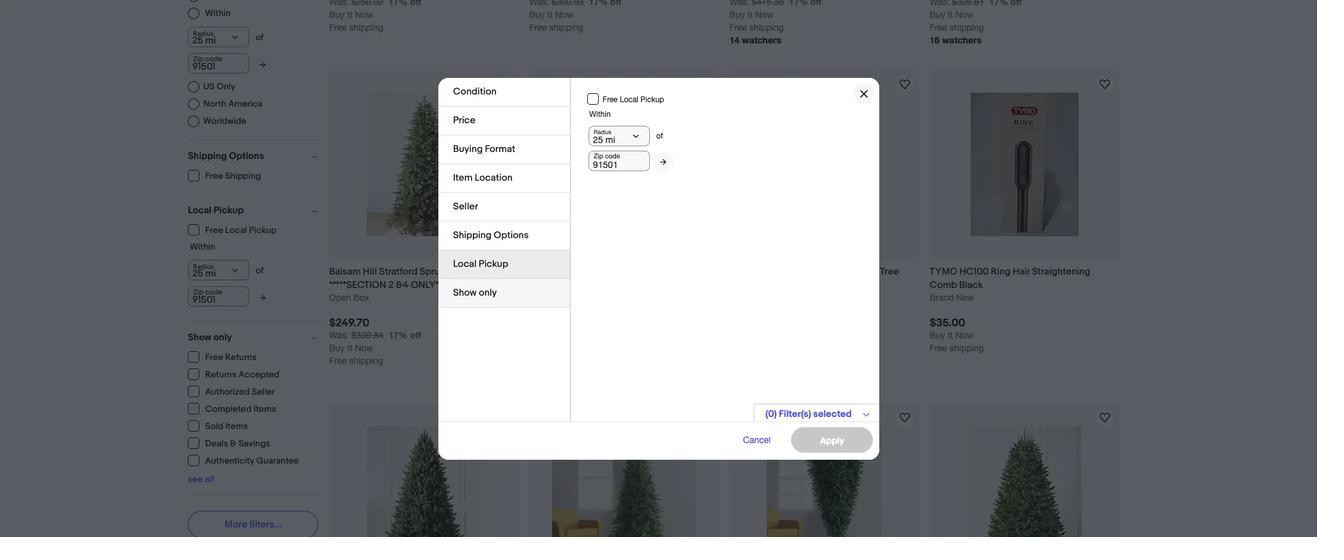 Task type: describe. For each thing, give the bounding box(es) containing it.
free inside the buy it now free shipping 16 watchers
[[930, 23, 948, 33]]

treetopia addison spruce  6' christmas tree with led  clear lights image
[[553, 426, 696, 538]]

clear
[[465, 279, 487, 291]]

worldwide link
[[188, 115, 246, 127]]

1 vertical spatial only
[[214, 331, 232, 344]]

within for the within image
[[589, 110, 611, 119]]

buy inside the $35.00 buy it now free shipping
[[930, 330, 946, 341]]

0 horizontal spatial show
[[188, 331, 211, 344]]

watch treetopia tuxedo black christmas tree unlit 6' artificial christmas tree image
[[897, 77, 913, 92]]

deals
[[205, 439, 228, 449]]

*****section
[[329, 279, 386, 291]]

0 vertical spatial shipping
[[188, 150, 227, 162]]

only
[[217, 81, 235, 92]]

filters...
[[250, 519, 282, 531]]

treetopia tuxedo black christmas tree unlit 6' artificial christmas tree
[[730, 266, 900, 291]]

selected
[[813, 408, 852, 420]]

comb
[[930, 279, 957, 291]]

$249.70 was: $300.84 17% off buy it now free shipping
[[329, 317, 421, 366]]

straightening
[[1032, 266, 1091, 278]]

balsam hill silverado slim 7' candlelight led lights 2809585 heading
[[530, 266, 704, 291]]

you are watching this item, click to unwatch image for balsam hill silverado slim 7' candlelight led lights 2809585
[[697, 77, 713, 92]]

pickup up free local pickup 'link'
[[214, 204, 244, 216]]

0 horizontal spatial tree
[[846, 279, 865, 291]]

apply within filter image
[[260, 294, 266, 302]]

watch treetopia addison spruce  6' christmas tree with led  clear lights image
[[697, 410, 713, 426]]

ring
[[991, 266, 1011, 278]]

only inside tab list
[[479, 287, 497, 299]]

free inside 'link'
[[205, 225, 223, 236]]

shipping options button
[[188, 150, 323, 162]]

pickup up the within image
[[640, 95, 664, 104]]

more
[[225, 519, 247, 531]]

only****
[[411, 279, 450, 291]]

cancel
[[743, 435, 771, 445]]

artificial
[[761, 279, 796, 291]]

see all
[[188, 474, 214, 485]]

unlit
[[730, 279, 750, 291]]

0 vertical spatial returns
[[225, 352, 257, 363]]

america
[[228, 98, 262, 109]]

location
[[475, 172, 512, 184]]

$500.64 buy it now free shipping
[[530, 330, 584, 366]]

more filters... button
[[188, 511, 318, 538]]

north
[[203, 98, 226, 109]]

condition
[[453, 85, 496, 97]]

filter(s)
[[779, 408, 811, 420]]

buy inside $249.70 was: $300.84 17% off buy it now free shipping
[[329, 343, 345, 353]]

deals & savings link
[[188, 438, 271, 449]]

buying format
[[453, 143, 515, 155]]

of for the within image
[[656, 131, 663, 140]]

buy it now free shipping 16 watchers
[[930, 10, 984, 46]]

sold items
[[205, 421, 248, 432]]

authenticity guarantee
[[205, 456, 299, 467]]

brand
[[930, 293, 954, 303]]

watchers for 14 watchers
[[742, 35, 782, 46]]

(0) filter(s) selected
[[765, 408, 852, 420]]

balsam hill stratford spruce  9'  *****section 2 &4 only**** w/ clear image
[[367, 93, 482, 237]]

apply
[[820, 435, 844, 446]]

tymo hc100 ring hair straightening comb black heading
[[930, 266, 1091, 291]]

authorized
[[205, 387, 250, 398]]

dialog containing condition
[[0, 0, 1318, 538]]

black inside the treetopia tuxedo black christmas tree unlit 6' artificial christmas tree
[[807, 266, 831, 278]]

led
[[530, 279, 546, 291]]

free returns link
[[188, 351, 257, 363]]

treetopia tuxedo black christmas tree unlit 6' artificial christmas tree link
[[730, 265, 920, 292]]

item location
[[453, 172, 512, 184]]

candlelight
[[653, 266, 704, 278]]

hill for stratford
[[363, 266, 377, 278]]

tymo hc100 ring hair straightening comb black link
[[930, 265, 1120, 292]]

free returns
[[205, 352, 257, 363]]

0 vertical spatial within
[[205, 8, 231, 19]]

price
[[453, 114, 475, 126]]

1 buy it now free shipping from the left
[[329, 10, 383, 33]]

local pickup inside tab list
[[453, 258, 508, 270]]

shipping inside tab list
[[453, 229, 491, 241]]

free shipping link
[[188, 170, 262, 182]]

0 horizontal spatial shipping options
[[188, 150, 264, 162]]

balsam hill stratford spruce  9' *****section 2 &4 only**** w/ clear open box
[[329, 266, 487, 303]]

shipping options inside tab list
[[453, 229, 529, 241]]

treetopia
[[730, 266, 771, 278]]

free inside $249.70 was: $300.84 17% off buy it now free shipping
[[329, 356, 347, 366]]

all
[[205, 474, 214, 485]]

hill for silverado
[[563, 266, 577, 278]]

deals & savings
[[205, 439, 270, 449]]

authenticity guarantee link
[[188, 455, 300, 467]]

accepted
[[239, 370, 280, 380]]

savings
[[239, 439, 270, 449]]

free local pickup inside 'link'
[[205, 225, 277, 236]]

now inside $500.64 buy it now free shipping
[[555, 343, 574, 353]]

balsam hill silverado slim 7' candlelight led lights 2809585
[[530, 266, 704, 291]]

more filters...
[[225, 519, 282, 531]]

sold
[[205, 421, 224, 432]]

6'
[[752, 279, 759, 291]]

hc100
[[960, 266, 989, 278]]

us only link
[[188, 81, 235, 92]]

shipping inside the buy it now free shipping 16 watchers
[[950, 23, 984, 33]]

now inside the buy it now free shipping 16 watchers
[[956, 10, 974, 20]]

tab list containing condition
[[438, 78, 570, 308]]

off
[[410, 330, 421, 341]]

see all button
[[188, 474, 214, 485]]

watch treetopia upside down 7' christmas tree with led clear lights image
[[897, 410, 913, 426]]

shipping inside buy it now free shipping 14 watchers
[[750, 23, 784, 33]]

shipping inside the $35.00 buy it now free shipping
[[950, 343, 984, 353]]

&
[[230, 439, 237, 449]]

completed items link
[[188, 403, 277, 415]]

worldwide
[[203, 115, 246, 126]]

free inside $500.64 buy it now free shipping
[[530, 356, 547, 366]]

was:
[[329, 330, 349, 341]]

free inside the $35.00 buy it now free shipping
[[930, 343, 948, 353]]

0 vertical spatial tree
[[880, 266, 900, 278]]

items for completed items
[[254, 404, 276, 415]]

see
[[188, 474, 203, 485]]



Task type: vqa. For each thing, say whether or not it's contained in the screenshot.
Outlet
no



Task type: locate. For each thing, give the bounding box(es) containing it.
1 vertical spatial returns
[[205, 370, 237, 380]]

watchers for 16 watchers
[[942, 35, 982, 46]]

black inside tymo hc100 ring hair straightening comb black brand new
[[960, 279, 983, 291]]

balsam inside the 'balsam hill stratford spruce  9' *****section 2 &4 only**** w/ clear open box'
[[329, 266, 361, 278]]

shipping down shipping options dropdown button
[[225, 171, 261, 182]]

(0)
[[765, 408, 777, 420]]

$249.70
[[329, 317, 370, 330]]

treetopia tuxedo black christmas tree unlit 6' artificial christmas tree heading
[[730, 266, 900, 291]]

w/
[[452, 279, 463, 291]]

buy inside the buy it now free shipping 16 watchers
[[930, 10, 946, 20]]

shipping
[[349, 23, 383, 33], [550, 23, 584, 33], [750, 23, 784, 33], [950, 23, 984, 33], [950, 343, 984, 353], [349, 356, 383, 366], [550, 356, 584, 366]]

balsam up led
[[530, 266, 561, 278]]

1 horizontal spatial local pickup
[[453, 258, 508, 270]]

show up free returns link
[[188, 331, 211, 344]]

items inside sold items link
[[226, 421, 248, 432]]

1 vertical spatial show only
[[188, 331, 232, 344]]

0 vertical spatial of
[[256, 32, 264, 43]]

buying
[[453, 143, 483, 155]]

hair
[[1013, 266, 1030, 278]]

1 you are watching this item, click to unwatch image from the left
[[497, 77, 512, 92]]

1 vertical spatial shipping
[[225, 171, 261, 182]]

tymo hc100 ring hair straightening comb black image
[[971, 93, 1079, 237]]

1 horizontal spatial balsam
[[530, 266, 561, 278]]

1 vertical spatial christmas
[[799, 279, 843, 291]]

within for apply within filter icon
[[190, 241, 215, 252]]

2 vertical spatial within
[[190, 241, 215, 252]]

1 vertical spatial options
[[494, 229, 529, 241]]

free shipping
[[205, 171, 261, 182]]

$500.64 text field
[[530, 330, 584, 341]]

it inside $500.64 buy it now free shipping
[[548, 343, 553, 353]]

0 horizontal spatial balsam
[[329, 266, 361, 278]]

stratford
[[379, 266, 418, 278]]

1 horizontal spatial shipping options
[[453, 229, 529, 241]]

local inside free local pickup 'link'
[[225, 225, 247, 236]]

0 vertical spatial seller
[[453, 200, 478, 213]]

shipping inside $500.64 buy it now free shipping
[[550, 356, 584, 366]]

0 vertical spatial local pickup
[[188, 204, 244, 216]]

1 balsam from the left
[[329, 266, 361, 278]]

free inside buy it now free shipping 14 watchers
[[730, 23, 747, 33]]

balsam hill stratford spruce  9' *****section 2 &4 only**** w/ clear heading
[[329, 266, 487, 291]]

apply within filter image
[[260, 60, 266, 69]]

0 horizontal spatial options
[[229, 150, 264, 162]]

local pickup up free local pickup 'link'
[[188, 204, 244, 216]]

2
[[388, 279, 394, 291]]

1 horizontal spatial only
[[479, 287, 497, 299]]

balsam hill silverado slim 7' candlelight led lights 2809585 link
[[530, 265, 720, 292]]

7'
[[643, 266, 650, 278]]

hill up lights
[[563, 266, 577, 278]]

show only button
[[188, 331, 323, 344]]

local inside tab list
[[453, 258, 476, 270]]

1 vertical spatial of
[[656, 131, 663, 140]]

it inside the $35.00 buy it now free shipping
[[948, 330, 953, 341]]

2 you are watching this item, click to unwatch image from the left
[[697, 77, 713, 92]]

cancel button
[[729, 427, 785, 453]]

watch tymo hc100 ring hair straightening comb black image
[[1098, 77, 1113, 92]]

dialog
[[0, 0, 1318, 538]]

1 horizontal spatial items
[[254, 404, 276, 415]]

tymo hc100 ring hair straightening comb black brand new
[[930, 266, 1091, 303]]

items
[[254, 404, 276, 415], [226, 421, 248, 432]]

0 vertical spatial christmas
[[833, 266, 878, 278]]

options up free shipping
[[229, 150, 264, 162]]

1 vertical spatial free local pickup
[[205, 225, 277, 236]]

watch balsam hill 5.5' bh fraser fir christmas tree with color and clear light 2804563 image
[[1098, 410, 1113, 426]]

seller
[[453, 200, 478, 213], [252, 387, 275, 398]]

1 horizontal spatial watchers
[[942, 35, 982, 46]]

open
[[329, 293, 351, 303]]

1 horizontal spatial free local pickup
[[603, 95, 664, 104]]

pickup up clear
[[479, 258, 508, 270]]

balsam
[[329, 266, 361, 278], [530, 266, 561, 278]]

balsam for balsam hill stratford spruce  9' *****section 2 &4 only**** w/ clear open box
[[329, 266, 361, 278]]

1 vertical spatial shipping options
[[453, 229, 529, 241]]

0 vertical spatial items
[[254, 404, 276, 415]]

balsam up *****section
[[329, 266, 361, 278]]

1 horizontal spatial seller
[[453, 200, 478, 213]]

1 hill from the left
[[363, 266, 377, 278]]

now inside buy it now free shipping 14 watchers
[[755, 10, 774, 20]]

show down "9'"
[[453, 287, 477, 299]]

buy it now free shipping 14 watchers
[[730, 10, 784, 46]]

lights
[[548, 279, 573, 291]]

of up apply within filter icon
[[256, 265, 264, 276]]

hill
[[363, 266, 377, 278], [563, 266, 577, 278]]

guarantee
[[256, 456, 299, 467]]

17%
[[389, 330, 408, 341]]

0 horizontal spatial watchers
[[742, 35, 782, 46]]

christmas
[[833, 266, 878, 278], [799, 279, 843, 291]]

shipping
[[188, 150, 227, 162], [225, 171, 261, 182], [453, 229, 491, 241]]

balsam hill 5.5' bh fraser fir christmas tree with color and clear light 2804563 image
[[968, 426, 1083, 538]]

only right w/
[[479, 287, 497, 299]]

None text field
[[530, 0, 584, 7], [730, 0, 784, 7], [930, 0, 985, 7], [188, 53, 249, 73], [588, 151, 650, 171], [329, 330, 384, 341], [530, 0, 584, 7], [730, 0, 784, 7], [930, 0, 985, 7], [188, 53, 249, 73], [588, 151, 650, 171], [329, 330, 384, 341]]

treetopia tuxedo black christmas tree unlit 6' artificial christmas tree image
[[785, 93, 865, 237]]

0 horizontal spatial show only
[[188, 331, 232, 344]]

2809585
[[575, 279, 614, 291]]

shipping up the free shipping link
[[188, 150, 227, 162]]

watchers inside the buy it now free shipping 16 watchers
[[942, 35, 982, 46]]

watchers
[[742, 35, 782, 46], [942, 35, 982, 46]]

buy it now free shipping
[[329, 10, 383, 33], [530, 10, 584, 33]]

black up new
[[960, 279, 983, 291]]

returns up returns accepted
[[225, 352, 257, 363]]

pickup inside tab list
[[479, 258, 508, 270]]

0 vertical spatial show
[[453, 287, 477, 299]]

shipping options up "9'"
[[453, 229, 529, 241]]

apply button
[[791, 427, 873, 453]]

now inside $249.70 was: $300.84 17% off buy it now free shipping
[[355, 343, 373, 353]]

returns
[[225, 352, 257, 363], [205, 370, 237, 380]]

returns accepted link
[[188, 369, 280, 380]]

returns down free returns link
[[205, 370, 237, 380]]

seller inside tab list
[[453, 200, 478, 213]]

1 horizontal spatial tree
[[880, 266, 900, 278]]

0 vertical spatial only
[[479, 287, 497, 299]]

sold items link
[[188, 420, 249, 432]]

buy inside buy it now free shipping 14 watchers
[[730, 10, 745, 20]]

(0) filter(s) selected button
[[753, 404, 879, 424]]

0 horizontal spatial you are watching this item, click to unwatch image
[[497, 77, 512, 92]]

1 vertical spatial within
[[589, 110, 611, 119]]

0 horizontal spatial local pickup
[[188, 204, 244, 216]]

treetopia upside down 7' christmas tree with led clear lights image
[[767, 426, 882, 538]]

1 vertical spatial black
[[960, 279, 983, 291]]

new
[[957, 293, 975, 303]]

1 vertical spatial local pickup
[[453, 258, 508, 270]]

us only
[[203, 81, 235, 92]]

returns accepted
[[205, 370, 280, 380]]

0 horizontal spatial seller
[[252, 387, 275, 398]]

it
[[347, 10, 352, 20], [548, 10, 553, 20], [748, 10, 753, 20], [948, 10, 953, 20], [948, 330, 953, 341], [347, 343, 352, 353], [548, 343, 553, 353]]

16
[[930, 35, 940, 46]]

2 buy it now free shipping from the left
[[530, 10, 584, 33]]

0 vertical spatial options
[[229, 150, 264, 162]]

14
[[730, 35, 740, 46]]

pickup inside 'link'
[[249, 225, 277, 236]]

0 vertical spatial black
[[807, 266, 831, 278]]

0 vertical spatial shipping options
[[188, 150, 264, 162]]

it inside $249.70 was: $300.84 17% off buy it now free shipping
[[347, 343, 352, 353]]

seller down accepted
[[252, 387, 275, 398]]

tab list
[[438, 78, 570, 308]]

0 horizontal spatial items
[[226, 421, 248, 432]]

free
[[329, 23, 347, 33], [530, 23, 547, 33], [730, 23, 747, 33], [930, 23, 948, 33], [603, 95, 618, 104], [205, 171, 223, 182], [205, 225, 223, 236], [930, 343, 948, 353], [205, 352, 223, 363], [329, 356, 347, 366], [530, 356, 547, 366]]

options inside tab list
[[494, 229, 529, 241]]

local pickup button
[[188, 204, 323, 216]]

0 horizontal spatial only
[[214, 331, 232, 344]]

watchers right 16
[[942, 35, 982, 46]]

2 balsam from the left
[[530, 266, 561, 278]]

black right tuxedo on the right
[[807, 266, 831, 278]]

balsam hill stratford spruce  9' *****section 2 &4 only**** w/ clear link
[[329, 265, 519, 292]]

0 vertical spatial free local pickup
[[603, 95, 664, 104]]

balsam inside 'balsam hill silverado slim 7' candlelight led lights 2809585'
[[530, 266, 561, 278]]

of up apply within filter image
[[256, 32, 264, 43]]

1 horizontal spatial options
[[494, 229, 529, 241]]

$500.64
[[552, 330, 584, 341]]

item
[[453, 172, 472, 184]]

1 horizontal spatial show only
[[453, 287, 497, 299]]

None text field
[[329, 0, 384, 7], [188, 286, 249, 307], [329, 0, 384, 7], [188, 286, 249, 307]]

authorized seller link
[[188, 386, 276, 398]]

show inside tab list
[[453, 287, 477, 299]]

local pickup up clear
[[453, 258, 508, 270]]

you are watching this item, click to unwatch image
[[497, 77, 512, 92], [697, 77, 713, 92]]

shipping options
[[188, 150, 264, 162], [453, 229, 529, 241]]

hill inside 'balsam hill silverado slim 7' candlelight led lights 2809585'
[[563, 266, 577, 278]]

of for apply within filter image
[[256, 32, 264, 43]]

watchers right the 14
[[742, 35, 782, 46]]

only up free returns link
[[214, 331, 232, 344]]

options
[[229, 150, 264, 162], [494, 229, 529, 241]]

pickup down local pickup dropdown button
[[249, 225, 277, 236]]

free local pickup
[[603, 95, 664, 104], [205, 225, 277, 236]]

you are watching this item, click to unwatch image for balsam hill stratford spruce  9' *****section 2 &4 only**** w/ clear
[[497, 77, 512, 92]]

$35.00 buy it now free shipping
[[930, 317, 984, 353]]

it inside the buy it now free shipping 16 watchers
[[948, 10, 953, 20]]

watchers inside buy it now free shipping 14 watchers
[[742, 35, 782, 46]]

1 vertical spatial seller
[[252, 387, 275, 398]]

2 vertical spatial shipping
[[453, 229, 491, 241]]

hill up *****section
[[363, 266, 377, 278]]

shipping options up the free shipping link
[[188, 150, 264, 162]]

items down authorized seller
[[254, 404, 276, 415]]

of up the within image
[[656, 131, 663, 140]]

1 horizontal spatial you are watching this item, click to unwatch image
[[697, 77, 713, 92]]

balsam hill 7.5 vermont white spruce with defective candlelight image
[[367, 426, 482, 538]]

tymo
[[930, 266, 958, 278]]

options down location
[[494, 229, 529, 241]]

0 horizontal spatial black
[[807, 266, 831, 278]]

1 horizontal spatial hill
[[563, 266, 577, 278]]

balsam for balsam hill silverado slim 7' candlelight led lights 2809585
[[530, 266, 561, 278]]

us
[[203, 81, 215, 92]]

0 horizontal spatial buy it now free shipping
[[329, 10, 383, 33]]

items inside completed items link
[[254, 404, 276, 415]]

box
[[354, 293, 370, 303]]

shipping inside $249.70 was: $300.84 17% off buy it now free shipping
[[349, 356, 383, 366]]

0 vertical spatial show only
[[453, 287, 497, 299]]

format
[[485, 143, 515, 155]]

$35.00
[[930, 317, 966, 330]]

$300.84
[[351, 330, 384, 341]]

1 vertical spatial tree
[[846, 279, 865, 291]]

slim
[[622, 266, 641, 278]]

1 watchers from the left
[[742, 35, 782, 46]]

1 vertical spatial items
[[226, 421, 248, 432]]

tuxedo
[[773, 266, 805, 278]]

show only up free returns link
[[188, 331, 232, 344]]

0 horizontal spatial hill
[[363, 266, 377, 278]]

watch balsam hill 7.5 vermont white spruce with defective candlelight image
[[497, 410, 512, 426]]

shipping up "9'"
[[453, 229, 491, 241]]

show only down "9'"
[[453, 287, 497, 299]]

silverado
[[580, 266, 620, 278]]

1 horizontal spatial black
[[960, 279, 983, 291]]

free local pickup link
[[188, 224, 277, 236]]

2 watchers from the left
[[942, 35, 982, 46]]

&4
[[396, 279, 409, 291]]

2 hill from the left
[[563, 266, 577, 278]]

within image
[[660, 158, 666, 166]]

buy
[[329, 10, 345, 20], [530, 10, 545, 20], [730, 10, 745, 20], [930, 10, 946, 20], [930, 330, 946, 341], [329, 343, 345, 353], [530, 343, 545, 353]]

1 vertical spatial show
[[188, 331, 211, 344]]

show
[[453, 287, 477, 299], [188, 331, 211, 344]]

buy inside $500.64 buy it now free shipping
[[530, 343, 545, 353]]

items up deals & savings
[[226, 421, 248, 432]]

spruce
[[420, 266, 451, 278]]

1 horizontal spatial buy it now free shipping
[[530, 10, 584, 33]]

balsam hill silverado slim 7' candlelight led lights 2809585 image
[[567, 93, 682, 237]]

0 horizontal spatial free local pickup
[[205, 225, 277, 236]]

black
[[807, 266, 831, 278], [960, 279, 983, 291]]

show only inside tab list
[[453, 287, 497, 299]]

of for apply within filter icon
[[256, 265, 264, 276]]

hill inside the 'balsam hill stratford spruce  9' *****section 2 &4 only**** w/ clear open box'
[[363, 266, 377, 278]]

items for sold items
[[226, 421, 248, 432]]

now inside the $35.00 buy it now free shipping
[[956, 330, 974, 341]]

now
[[355, 10, 373, 20], [555, 10, 574, 20], [755, 10, 774, 20], [956, 10, 974, 20], [956, 330, 974, 341], [355, 343, 373, 353], [555, 343, 574, 353]]

seller down "item"
[[453, 200, 478, 213]]

1 horizontal spatial show
[[453, 287, 477, 299]]

2 vertical spatial of
[[256, 265, 264, 276]]

completed
[[205, 404, 252, 415]]

local
[[620, 95, 638, 104], [188, 204, 212, 216], [225, 225, 247, 236], [453, 258, 476, 270]]

it inside buy it now free shipping 14 watchers
[[748, 10, 753, 20]]



